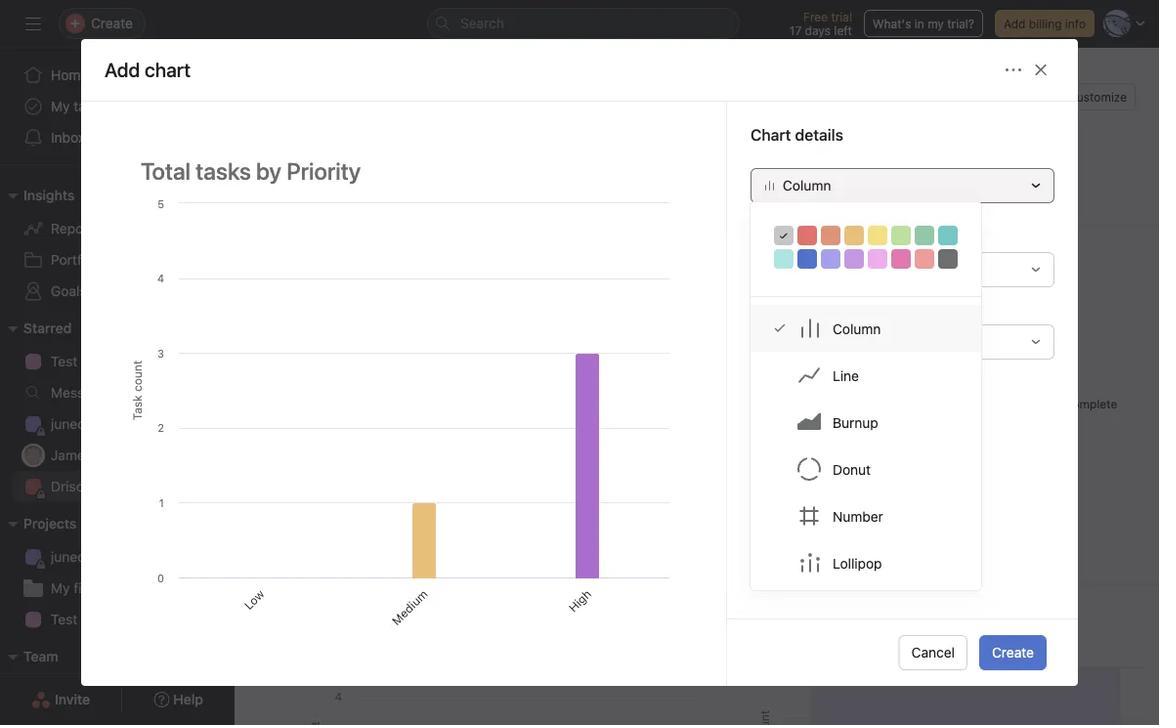 Task type: describe. For each thing, give the bounding box(es) containing it.
no filters button
[[1029, 187, 1108, 206]]

add for add chart
[[282, 167, 304, 181]]

incomplete
[[1056, 397, 1118, 411]]

filters
[[1068, 190, 1103, 203]]

tasks for upcoming
[[376, 620, 410, 636]]

drisco's drinks link
[[12, 471, 223, 502]]

completion status
[[848, 260, 964, 277]]

team
[[23, 649, 58, 665]]

search button
[[427, 8, 740, 39]]

projects
[[23, 516, 77, 532]]

no filters
[[1049, 190, 1103, 203]]

starred element
[[0, 311, 235, 506]]

search
[[460, 15, 504, 31]]

insights button
[[0, 184, 75, 207]]

my tasks link
[[12, 91, 223, 122]]

test inside starred element
[[51, 353, 77, 369]]

projects element
[[0, 506, 235, 639]]

days
[[805, 23, 831, 37]]

ja inside starred element
[[27, 449, 40, 462]]

add chart
[[282, 167, 337, 181]]

add billing info
[[1004, 17, 1086, 30]]

inbox
[[51, 130, 85, 146]]

trial?
[[947, 17, 975, 30]]

add chart
[[105, 58, 191, 81]]

create
[[992, 645, 1034, 661]]

drisco's drinks
[[51, 478, 146, 495]]

share
[[987, 90, 1019, 104]]

add for add billing info
[[1004, 17, 1026, 30]]

tasks for total
[[791, 260, 825, 277]]

chart
[[308, 167, 337, 181]]

first
[[74, 580, 98, 596]]

messages i've sent
[[51, 385, 171, 401]]

chart details
[[751, 125, 843, 144]]

axis for x-
[[766, 229, 791, 245]]

my for my tasks
[[51, 98, 70, 114]]

column inside the column dropdown button
[[783, 177, 831, 193]]

ts
[[894, 90, 909, 104]]

what's in my trial?
[[873, 17, 975, 30]]

no
[[1049, 190, 1065, 203]]

line link
[[751, 352, 981, 399]]

projects button
[[0, 512, 77, 536]]

over time
[[865, 620, 925, 636]]

what's
[[873, 17, 911, 30]]

Total tasks by Priority text field
[[128, 148, 679, 193]]

0 vertical spatial ja
[[856, 90, 869, 104]]

insights
[[23, 187, 75, 203]]

y-
[[751, 301, 765, 317]]

create button
[[979, 635, 1047, 671]]

1 test link from the top
[[12, 346, 223, 377]]

column button
[[751, 168, 1055, 203]]

low
[[241, 587, 267, 612]]

team button
[[0, 645, 58, 669]]

completion
[[789, 620, 861, 636]]

ruby for junececi7 / ruby 1:1 "link" in the "projects" element
[[122, 549, 154, 565]]

untitled
[[346, 476, 386, 517]]

junececi7 / ruby 1:1 link inside starred element
[[12, 409, 223, 440]]

2 test link from the top
[[12, 604, 223, 635]]

by assignee
[[414, 620, 490, 636]]

more actions image
[[1006, 62, 1021, 78]]

line
[[833, 367, 859, 383]]

/ for junececi7 / ruby 1:1 "link" in the "projects" element
[[115, 549, 119, 565]]

add chart button
[[258, 160, 345, 188]]

untitled section
[[346, 445, 417, 517]]

high
[[566, 587, 594, 615]]

junececi7 for junececi7 / ruby 1:1 "link" inside the starred element
[[51, 416, 111, 432]]

lollipop
[[833, 555, 882, 571]]

free trial 17 days left
[[790, 10, 852, 37]]

medium
[[389, 587, 430, 628]]

junececi7 for junececi7 / ruby 1:1 "link" in the "projects" element
[[51, 549, 111, 565]]

donut link
[[751, 446, 981, 493]]

my
[[928, 17, 944, 30]]

reporting link
[[12, 213, 223, 244]]

share button
[[963, 83, 1028, 110]]

ra
[[875, 90, 890, 104]]

info
[[1065, 17, 1086, 30]]

left
[[834, 23, 852, 37]]

hide sidebar image
[[25, 16, 41, 31]]

number link
[[751, 493, 981, 540]]

portfolio
[[102, 580, 155, 596]]

starred
[[23, 320, 72, 336]]

donut
[[833, 461, 871, 477]]

my tasks
[[51, 98, 107, 114]]

my first portfolio link
[[12, 573, 223, 604]]

junececi7 / ruby 1:1 for junececi7 / ruby 1:1 "link" in the "projects" element
[[51, 549, 174, 565]]

done
[[571, 466, 601, 496]]

goals link
[[12, 276, 223, 307]]



Task type: locate. For each thing, give the bounding box(es) containing it.
1 filter button
[[362, 187, 426, 206], [587, 187, 650, 206], [812, 187, 875, 206], [755, 543, 826, 570]]

junececi7 / ruby 1:1 link down messages i've sent at the left bottom of the page
[[12, 409, 223, 440]]

column down chart details
[[783, 177, 831, 193]]

tasks
[[74, 98, 107, 114], [791, 260, 825, 277], [376, 620, 410, 636]]

0 vertical spatial my
[[51, 98, 70, 114]]

in
[[915, 17, 924, 30]]

1 my from the top
[[51, 98, 70, 114]]

1 vertical spatial tasks
[[791, 260, 825, 277]]

total
[[756, 260, 787, 277]]

drisco's
[[51, 478, 102, 495]]

test link up messages i've sent at the left bottom of the page
[[12, 346, 223, 377]]

/ inside starred element
[[115, 416, 119, 432]]

junececi7 up the first
[[51, 549, 111, 565]]

column link
[[751, 305, 981, 352]]

portfolios
[[51, 252, 111, 268]]

junececi7 inside starred element
[[51, 416, 111, 432]]

0 vertical spatial /
[[115, 416, 119, 432]]

0 vertical spatial junececi7 / ruby 1:1
[[51, 416, 174, 432]]

burnup
[[833, 414, 879, 430]]

junececi7 / ruby 1:1 down messages i've sent at the left bottom of the page
[[51, 416, 174, 432]]

1 1:1 from the top
[[158, 416, 174, 432]]

0 vertical spatial tasks
[[74, 98, 107, 114]]

1 horizontal spatial column
[[833, 320, 881, 336]]

upcoming
[[306, 620, 372, 636]]

1 vertical spatial junececi7
[[51, 549, 111, 565]]

1 vertical spatial add
[[282, 167, 304, 181]]

ruby for junececi7 / ruby 1:1 "link" inside the starred element
[[122, 416, 154, 432]]

axis down total
[[765, 301, 791, 317]]

total tasks by completion status
[[756, 260, 964, 277]]

1:1 down sent
[[158, 416, 174, 432]]

2 horizontal spatial tasks
[[791, 260, 825, 277]]

home link
[[12, 60, 223, 91]]

add left billing
[[1004, 17, 1026, 30]]

0 horizontal spatial ja
[[27, 449, 40, 462]]

/ for junececi7 / ruby 1:1 "link" inside the starred element
[[115, 416, 119, 432]]

2 ruby from the top
[[122, 549, 154, 565]]

junececi7 / ruby 1:1
[[51, 416, 174, 432], [51, 549, 174, 565]]

test up messages
[[51, 353, 77, 369]]

1 junececi7 / ruby 1:1 link from the top
[[12, 409, 223, 440]]

0 vertical spatial add
[[1004, 17, 1026, 30]]

1:1 inside "projects" element
[[158, 549, 174, 565]]

junececi7 / ruby 1:1 link up portfolio
[[12, 542, 223, 573]]

0 vertical spatial axis
[[766, 229, 791, 245]]

insights element
[[0, 178, 235, 311]]

junececi7 / ruby 1:1 link
[[12, 409, 223, 440], [12, 542, 223, 573]]

1 vertical spatial junececi7 / ruby 1:1 link
[[12, 542, 223, 573]]

junececi7 / ruby 1:1 link inside "projects" element
[[12, 542, 223, 573]]

invite
[[55, 692, 90, 708]]

1:1 inside starred element
[[158, 416, 174, 432]]

filter
[[392, 190, 421, 203], [616, 190, 645, 203], [841, 190, 870, 203], [788, 549, 817, 563]]

portfolios link
[[12, 244, 223, 276]]

lollipop link
[[751, 540, 981, 586]]

2 test from the top
[[51, 611, 77, 628]]

cancel
[[912, 645, 955, 661]]

0 horizontal spatial add
[[282, 167, 304, 181]]

1
[[383, 190, 388, 203], [608, 190, 613, 203], [832, 190, 838, 203], [779, 549, 785, 563]]

sent
[[144, 385, 171, 401]]

1 ruby from the top
[[122, 416, 154, 432]]

1 / from the top
[[115, 416, 119, 432]]

1 vertical spatial ja
[[27, 449, 40, 462]]

test inside "projects" element
[[51, 611, 77, 628]]

tasks down home
[[74, 98, 107, 114]]

reporting
[[51, 220, 113, 237]]

my left the first
[[51, 580, 70, 596]]

2 junececi7 from the top
[[51, 549, 111, 565]]

what's in my trial? button
[[864, 10, 983, 37]]

2 / from the top
[[115, 549, 119, 565]]

1:1 for junececi7 / ruby 1:1 "link" inside the starred element
[[158, 416, 174, 432]]

billing
[[1029, 17, 1062, 30]]

axis
[[766, 229, 791, 245], [765, 301, 791, 317]]

i've
[[118, 385, 140, 401]]

0 vertical spatial test link
[[12, 346, 223, 377]]

burnup link
[[751, 399, 981, 446]]

junececi7
[[51, 416, 111, 432], [51, 549, 111, 565]]

x-
[[751, 229, 766, 245]]

column up line link
[[833, 320, 881, 336]]

drinks
[[106, 478, 146, 495]]

2 my from the top
[[51, 580, 70, 596]]

task completion over time
[[756, 620, 925, 636]]

test
[[51, 353, 77, 369], [51, 611, 77, 628]]

free
[[804, 10, 828, 23]]

1 test from the top
[[51, 353, 77, 369]]

ja left james
[[27, 449, 40, 462]]

junececi7 / ruby 1:1 inside "projects" element
[[51, 549, 174, 565]]

my inside global element
[[51, 98, 70, 114]]

ruby down i've
[[122, 416, 154, 432]]

ruby inside "projects" element
[[122, 549, 154, 565]]

0 vertical spatial ruby
[[122, 416, 154, 432]]

y-axis
[[751, 301, 791, 317]]

/ inside "projects" element
[[115, 549, 119, 565]]

axis for y-
[[765, 301, 791, 317]]

my first portfolio
[[51, 580, 155, 596]]

junececi7 / ruby 1:1 up my first portfolio link
[[51, 549, 174, 565]]

test link down portfolio
[[12, 604, 223, 635]]

tasks for my
[[74, 98, 107, 114]]

ruby inside starred element
[[122, 416, 154, 432]]

/ down the messages i've sent link
[[115, 416, 119, 432]]

ja left ra
[[856, 90, 869, 104]]

messages
[[51, 385, 114, 401]]

inbox link
[[12, 122, 223, 153]]

my up inbox at the top
[[51, 98, 70, 114]]

ruby up portfolio
[[122, 549, 154, 565]]

section
[[379, 445, 417, 484]]

by
[[829, 260, 845, 277]]

/ up my first portfolio link
[[115, 549, 119, 565]]

2 1:1 from the top
[[158, 549, 174, 565]]

trial
[[831, 10, 852, 23]]

1 vertical spatial junececi7 / ruby 1:1
[[51, 549, 174, 565]]

ja
[[856, 90, 869, 104], [27, 449, 40, 462]]

1 junececi7 from the top
[[51, 416, 111, 432]]

1 vertical spatial test link
[[12, 604, 223, 635]]

2 vertical spatial tasks
[[376, 620, 410, 636]]

1 vertical spatial my
[[51, 580, 70, 596]]

1 horizontal spatial tasks
[[376, 620, 410, 636]]

0 vertical spatial junececi7 / ruby 1:1 link
[[12, 409, 223, 440]]

tasks right upcoming
[[376, 620, 410, 636]]

invite button
[[19, 682, 103, 717]]

2 junececi7 / ruby 1:1 link from the top
[[12, 542, 223, 573]]

0 horizontal spatial column
[[783, 177, 831, 193]]

0 vertical spatial test
[[51, 353, 77, 369]]

1 horizontal spatial add
[[1004, 17, 1026, 30]]

my inside "projects" element
[[51, 580, 70, 596]]

1:1 for junececi7 / ruby 1:1 "link" in the "projects" element
[[158, 549, 174, 565]]

home
[[51, 67, 88, 83]]

2 junececi7 / ruby 1:1 from the top
[[51, 549, 174, 565]]

17
[[790, 23, 802, 37]]

upcoming tasks by assignee
[[306, 620, 490, 636]]

number
[[833, 508, 883, 524]]

0 vertical spatial junececi7
[[51, 416, 111, 432]]

1 vertical spatial axis
[[765, 301, 791, 317]]

0 vertical spatial 1:1
[[158, 416, 174, 432]]

1 vertical spatial ruby
[[122, 549, 154, 565]]

column inside column link
[[833, 320, 881, 336]]

1 vertical spatial /
[[115, 549, 119, 565]]

tasks inside global element
[[74, 98, 107, 114]]

1 vertical spatial 1:1
[[158, 549, 174, 565]]

1 filter
[[383, 190, 421, 203], [608, 190, 645, 203], [832, 190, 870, 203], [779, 549, 817, 563]]

1 vertical spatial test
[[51, 611, 77, 628]]

6
[[937, 90, 945, 104]]

goals
[[51, 283, 87, 299]]

junececi7 inside "projects" element
[[51, 549, 111, 565]]

add
[[1004, 17, 1026, 30], [282, 167, 304, 181]]

junececi7 down messages
[[51, 416, 111, 432]]

1:1 up my first portfolio link
[[158, 549, 174, 565]]

test down the first
[[51, 611, 77, 628]]

search list box
[[427, 8, 740, 39]]

1 horizontal spatial ja
[[856, 90, 869, 104]]

axis up total
[[766, 229, 791, 245]]

my
[[51, 98, 70, 114], [51, 580, 70, 596]]

junececi7 / ruby 1:1 inside starred element
[[51, 416, 174, 432]]

cancel button
[[899, 635, 968, 671]]

1 vertical spatial column
[[833, 320, 881, 336]]

add left chart
[[282, 167, 304, 181]]

task
[[756, 620, 785, 636]]

x-axis
[[751, 229, 791, 245]]

james
[[51, 447, 92, 463]]

0 vertical spatial column
[[783, 177, 831, 193]]

starred button
[[0, 317, 72, 340]]

tasks left by
[[791, 260, 825, 277]]

add billing info button
[[995, 10, 1095, 37]]

co
[[915, 90, 928, 104]]

global element
[[0, 48, 235, 165]]

my for my first portfolio
[[51, 580, 70, 596]]

close image
[[1033, 62, 1049, 78]]

1 junececi7 / ruby 1:1 from the top
[[51, 416, 174, 432]]

0 horizontal spatial tasks
[[74, 98, 107, 114]]

junececi7 / ruby 1:1 for junececi7 / ruby 1:1 "link" inside the starred element
[[51, 416, 174, 432]]



Task type: vqa. For each thing, say whether or not it's contained in the screenshot.
'Manage project members' image
no



